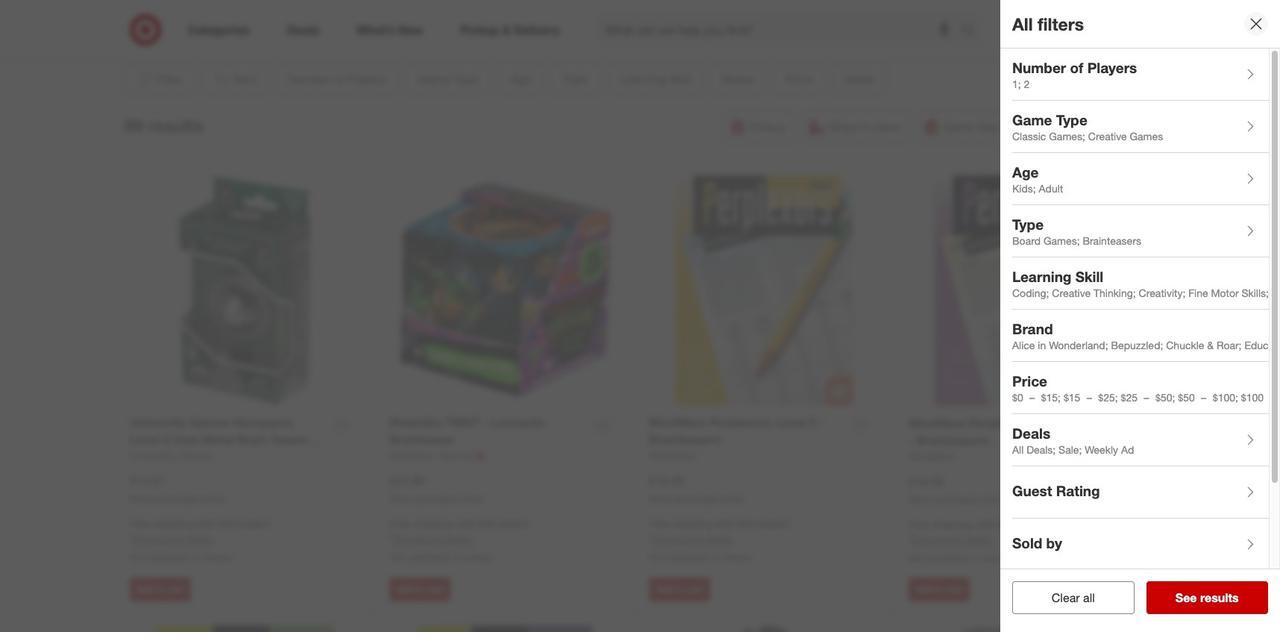Task type: locate. For each thing, give the bounding box(es) containing it.
price $0  –  $15; $15  –  $25; $25  –  $50; $50  –  $100; $100  –  
[[1013, 372, 1281, 404]]

purchased inside $25.99 when purchased online
[[415, 493, 458, 504]]

games; inside game type classic games; creative games
[[1050, 130, 1086, 143]]

see results button
[[1147, 582, 1269, 614]]

guest rating
[[1013, 482, 1101, 499]]

age kids; adult
[[1013, 163, 1064, 195]]

1 vertical spatial results
[[1201, 590, 1240, 605]]

orders*
[[238, 518, 272, 530], [498, 518, 532, 530], [758, 518, 792, 530], [1018, 518, 1051, 531]]

exclusions
[[134, 533, 184, 546], [393, 533, 443, 546], [653, 533, 703, 546], [913, 534, 963, 547]]

$25.99
[[390, 473, 425, 488]]

see results
[[1176, 590, 1240, 605]]

1 horizontal spatial $16.95 when purchased online
[[909, 474, 1004, 505]]

sponsored
[[1039, 36, 1083, 47]]

board
[[1013, 235, 1041, 247]]

creative inside learning skill coding; creative thinking; creativity; fine motor skills; gr
[[1053, 287, 1091, 300]]

$16.95 when purchased online
[[649, 473, 744, 504], [909, 474, 1004, 505]]

in
[[1039, 339, 1047, 352], [193, 551, 201, 564], [453, 551, 461, 564], [713, 551, 721, 564], [972, 552, 980, 564]]

brand alice in wonderland; bepuzzled; chuckle & roar; educatio
[[1013, 320, 1281, 352]]

1 vertical spatial type
[[1013, 215, 1045, 233]]

when inside the $14.87 when purchased online
[[130, 493, 153, 504]]

apply.
[[186, 533, 214, 546], [446, 533, 474, 546], [706, 533, 734, 546], [966, 534, 994, 547]]

when
[[130, 493, 153, 504], [390, 493, 413, 504], [649, 493, 673, 504], [909, 494, 932, 505]]

$35
[[219, 518, 235, 530], [478, 518, 495, 530], [738, 518, 755, 530], [998, 518, 1015, 531]]

0 horizontal spatial type
[[1013, 215, 1045, 233]]

$50
[[1179, 391, 1196, 404]]

creative
[[1089, 130, 1128, 143], [1053, 287, 1091, 300]]

$16.95
[[649, 473, 685, 488], [909, 474, 945, 489]]

by
[[1047, 534, 1063, 551]]

1 horizontal spatial type
[[1057, 111, 1088, 128]]

1 vertical spatial all
[[1013, 444, 1024, 456]]

gr
[[1273, 287, 1281, 300]]

0 vertical spatial creative
[[1089, 130, 1128, 143]]

stores
[[204, 551, 233, 564], [464, 551, 493, 564], [724, 551, 752, 564], [983, 552, 1012, 564]]

$100;
[[1214, 391, 1239, 404]]

0 horizontal spatial $16.95 when purchased online
[[649, 473, 744, 504]]

results right 99
[[148, 115, 204, 136]]

1 horizontal spatial $16.95
[[909, 474, 945, 489]]

2 all from the top
[[1013, 444, 1024, 456]]

learning skill coding; creative thinking; creativity; fine motor skills; gr
[[1013, 268, 1281, 300]]

deals all deals; sale; weekly ad
[[1013, 424, 1135, 456]]

number of players 1; 2
[[1013, 59, 1138, 91]]

clear all
[[1052, 590, 1096, 605]]

available
[[150, 551, 190, 564], [409, 551, 450, 564], [669, 551, 710, 564], [929, 552, 969, 564]]

free
[[130, 518, 151, 530], [390, 518, 410, 530], [649, 518, 670, 530], [909, 518, 930, 531]]

type right game
[[1057, 111, 1088, 128]]

0 horizontal spatial results
[[148, 115, 204, 136]]

not
[[130, 551, 147, 564], [390, 551, 406, 564], [649, 551, 666, 564], [909, 552, 926, 564]]

search
[[956, 24, 991, 39]]

$25
[[1122, 391, 1138, 404]]

purchased
[[156, 493, 198, 504], [415, 493, 458, 504], [675, 493, 718, 504], [935, 494, 978, 505]]

results
[[148, 115, 204, 136], [1201, 590, 1240, 605]]

learning
[[1013, 268, 1072, 285]]

$50;
[[1156, 391, 1176, 404]]

1 horizontal spatial results
[[1201, 590, 1240, 605]]

99
[[124, 115, 143, 136]]

$0
[[1013, 391, 1024, 404]]

free shipping with $35 orders* * exclusions apply. not available in stores
[[130, 518, 272, 564], [390, 518, 532, 564], [649, 518, 792, 564], [909, 518, 1051, 564]]

sold by
[[1013, 534, 1063, 551]]

all
[[1084, 590, 1096, 605]]

roar;
[[1218, 339, 1243, 352]]

classic
[[1013, 130, 1047, 143]]

games; right board
[[1044, 235, 1081, 247]]

1 vertical spatial creative
[[1053, 287, 1091, 300]]

1 vertical spatial games;
[[1044, 235, 1081, 247]]

0 vertical spatial games;
[[1050, 130, 1086, 143]]

players
[[1088, 59, 1138, 76]]

0 vertical spatial results
[[148, 115, 204, 136]]

type inside "type board games; brainteasers"
[[1013, 215, 1045, 233]]

alice
[[1013, 339, 1036, 352]]

0 vertical spatial type
[[1057, 111, 1088, 128]]

all down deals
[[1013, 444, 1024, 456]]

all
[[1013, 13, 1034, 34], [1013, 444, 1024, 456]]

results inside button
[[1201, 590, 1240, 605]]

exclusions apply. button
[[134, 532, 214, 547], [393, 532, 474, 547], [653, 532, 734, 547], [913, 533, 994, 548]]

online
[[201, 493, 225, 504], [461, 493, 485, 504], [720, 493, 744, 504], [980, 494, 1004, 505]]

rating
[[1057, 482, 1101, 499]]

1 all from the top
[[1013, 13, 1034, 34]]

results right the see
[[1201, 590, 1240, 605]]

results for see results
[[1201, 590, 1240, 605]]

$14.87
[[130, 473, 166, 488]]

sale;
[[1059, 444, 1083, 456]]

weekly
[[1086, 444, 1119, 456]]

creative down the skill
[[1053, 287, 1091, 300]]

games; right classic
[[1050, 130, 1086, 143]]

type inside game type classic games; creative games
[[1057, 111, 1088, 128]]

type up board
[[1013, 215, 1045, 233]]

creative left games at the right of page
[[1089, 130, 1128, 143]]

fine
[[1189, 287, 1209, 300]]

sold by button
[[1013, 519, 1270, 571]]

shipping
[[153, 518, 193, 530], [413, 518, 453, 530], [673, 518, 713, 530], [933, 518, 973, 531]]

games;
[[1050, 130, 1086, 143], [1044, 235, 1081, 247]]

$14.87 when purchased online
[[130, 473, 225, 504]]

0 horizontal spatial $16.95
[[649, 473, 685, 488]]

when inside $25.99 when purchased online
[[390, 493, 413, 504]]

with
[[196, 518, 216, 530], [456, 518, 475, 530], [716, 518, 735, 530], [976, 518, 995, 531]]

all left filters
[[1013, 13, 1034, 34]]

0 vertical spatial all
[[1013, 13, 1034, 34]]

of
[[1071, 59, 1084, 76]]

all filters dialog
[[1001, 0, 1281, 632]]

type
[[1057, 111, 1088, 128], [1013, 215, 1045, 233]]

*
[[130, 533, 134, 546], [390, 533, 393, 546], [649, 533, 653, 546], [909, 534, 913, 547]]



Task type: describe. For each thing, give the bounding box(es) containing it.
clear
[[1052, 590, 1081, 605]]

filters
[[1038, 13, 1085, 34]]

type board games; brainteasers
[[1013, 215, 1142, 247]]

99 results
[[124, 115, 204, 136]]

sold
[[1013, 534, 1043, 551]]

online inside the $14.87 when purchased online
[[201, 493, 225, 504]]

games; inside "type board games; brainteasers"
[[1044, 235, 1081, 247]]

What can we help you find? suggestions appear below search field
[[597, 13, 966, 46]]

online inside $25.99 when purchased online
[[461, 493, 485, 504]]

coding;
[[1013, 287, 1050, 300]]

all filters
[[1013, 13, 1085, 34]]

chuckle
[[1167, 339, 1205, 352]]

game
[[1013, 111, 1053, 128]]

creativity;
[[1140, 287, 1187, 300]]

deals
[[1013, 424, 1051, 442]]

$15
[[1064, 391, 1081, 404]]

deals;
[[1027, 444, 1056, 456]]

game type classic games; creative games
[[1013, 111, 1164, 143]]

ad
[[1122, 444, 1135, 456]]

$25.99 when purchased online
[[390, 473, 485, 504]]

motor
[[1212, 287, 1240, 300]]

bepuzzled;
[[1112, 339, 1164, 352]]

educatio
[[1245, 339, 1281, 352]]

search button
[[956, 13, 991, 49]]

2
[[1025, 78, 1030, 91]]

$15;
[[1042, 391, 1062, 404]]

advertisement region
[[187, 0, 1083, 35]]

wonderland;
[[1050, 339, 1109, 352]]

kids;
[[1013, 182, 1037, 195]]

brand
[[1013, 320, 1054, 337]]

guest rating button
[[1013, 467, 1270, 519]]

age
[[1013, 163, 1039, 180]]

see
[[1176, 590, 1198, 605]]

$25;
[[1099, 391, 1119, 404]]

games
[[1131, 130, 1164, 143]]

in inside the brand alice in wonderland; bepuzzled; chuckle & roar; educatio
[[1039, 339, 1047, 352]]

&
[[1208, 339, 1215, 352]]

price
[[1013, 372, 1048, 389]]

skill
[[1076, 268, 1104, 285]]

purchased inside the $14.87 when purchased online
[[156, 493, 198, 504]]

creative inside game type classic games; creative games
[[1089, 130, 1128, 143]]

1;
[[1013, 78, 1022, 91]]

brainteasers
[[1083, 235, 1142, 247]]

guest
[[1013, 482, 1053, 499]]

results for 99 results
[[148, 115, 204, 136]]

number
[[1013, 59, 1067, 76]]

adult
[[1040, 182, 1064, 195]]

clear all button
[[1013, 582, 1135, 614]]

thinking;
[[1094, 287, 1137, 300]]

$100
[[1242, 391, 1265, 404]]

all inside deals all deals; sale; weekly ad
[[1013, 444, 1024, 456]]

skills;
[[1243, 287, 1270, 300]]



Task type: vqa. For each thing, say whether or not it's contained in the screenshot.
3rd single- from the right
no



